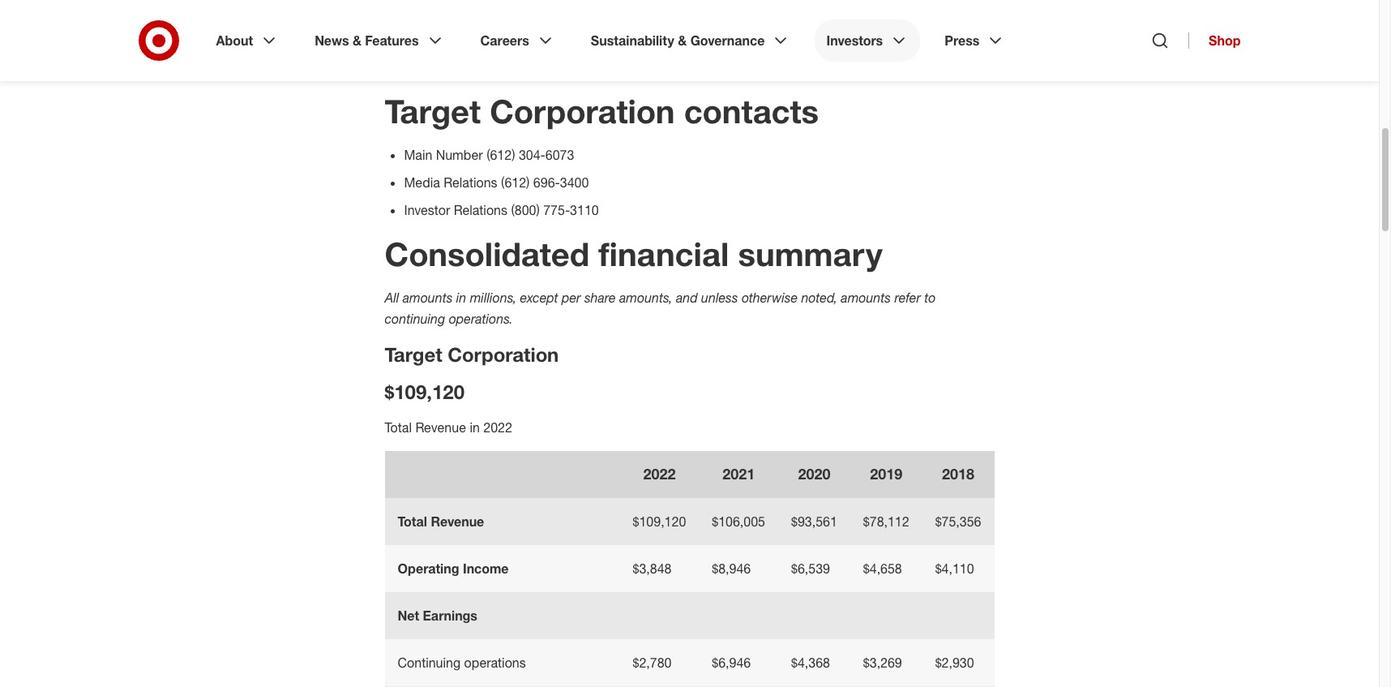 Task type: locate. For each thing, give the bounding box(es) containing it.
0 vertical spatial $109,120
[[385, 380, 465, 404]]

2021
[[723, 465, 755, 483]]

media relations (612) 696-3400
[[404, 175, 589, 191]]

1 horizontal spatial in
[[470, 420, 480, 436]]

consolidated financial summary
[[385, 235, 883, 274]]

in up operations.
[[457, 290, 467, 306]]

$2,930
[[936, 655, 975, 671]]

features
[[365, 32, 419, 49]]

and
[[677, 290, 698, 306]]

$8,946
[[712, 561, 751, 577]]

net earnings
[[398, 608, 478, 624]]

(612) up media relations (612) 696-3400
[[487, 147, 515, 163]]

1 target from the top
[[385, 92, 481, 131]]

& left governance
[[678, 32, 687, 49]]

304-
[[519, 147, 546, 163]]

1 horizontal spatial &
[[678, 32, 687, 49]]

0 vertical spatial in
[[457, 290, 467, 306]]

relations down media relations (612) 696-3400
[[454, 202, 508, 219]]

0 vertical spatial corporation
[[490, 92, 675, 131]]

& for news
[[353, 32, 362, 49]]

press
[[945, 32, 980, 49]]

revenue for total revenue
[[431, 514, 485, 530]]

consolidated
[[385, 235, 590, 274]]

target for target corporation
[[385, 343, 443, 367]]

2022 left 2021
[[644, 465, 676, 483]]

relations
[[444, 175, 498, 191], [454, 202, 508, 219]]

about link
[[205, 19, 291, 62]]

target up main
[[385, 92, 481, 131]]

(612) up (800)
[[501, 175, 530, 191]]

investors link
[[816, 19, 921, 62]]

corporation up 6073
[[490, 92, 675, 131]]

revenue down "target corporation"
[[416, 420, 466, 436]]

$109,120 up $3,848
[[633, 514, 687, 530]]

$4,658
[[864, 561, 903, 577]]

0 vertical spatial revenue
[[416, 420, 466, 436]]

1 & from the left
[[353, 32, 362, 49]]

in
[[457, 290, 467, 306], [470, 420, 480, 436]]

0 vertical spatial total
[[385, 420, 412, 436]]

0 horizontal spatial in
[[457, 290, 467, 306]]

1 vertical spatial corporation
[[448, 343, 559, 367]]

continuing
[[385, 311, 446, 327]]

in down "target corporation"
[[470, 420, 480, 436]]

in inside all amounts in millions, except per share amounts, and unless otherwise noted, amounts refer to continuing operations.
[[457, 290, 467, 306]]

$6,539
[[792, 561, 831, 577]]

2 target from the top
[[385, 343, 443, 367]]

2 amounts from the left
[[841, 290, 891, 306]]

all
[[385, 290, 399, 306]]

0 vertical spatial target
[[385, 92, 481, 131]]

1 vertical spatial 2022
[[644, 465, 676, 483]]

1 vertical spatial in
[[470, 420, 480, 436]]

corporation for target corporation contacts
[[490, 92, 675, 131]]

1 vertical spatial relations
[[454, 202, 508, 219]]

earnings
[[423, 608, 478, 624]]

(800)
[[511, 202, 540, 219]]

2020
[[799, 465, 831, 483]]

unless
[[702, 290, 739, 306]]

0 vertical spatial 2022
[[484, 420, 513, 436]]

0 vertical spatial (612)
[[487, 147, 515, 163]]

0 horizontal spatial amounts
[[403, 290, 453, 306]]

press link
[[934, 19, 1018, 62]]

2019
[[871, 465, 903, 483]]

$109,120
[[385, 380, 465, 404], [633, 514, 687, 530]]

$4,110
[[936, 561, 975, 577]]

$109,120 up total revenue in 2022
[[385, 380, 465, 404]]

total revenue in 2022
[[385, 420, 513, 436]]

1 horizontal spatial $109,120
[[633, 514, 687, 530]]

revenue
[[416, 420, 466, 436], [431, 514, 485, 530]]

$75,356
[[936, 514, 982, 530]]

2022 down "target corporation"
[[484, 420, 513, 436]]

&
[[353, 32, 362, 49], [678, 32, 687, 49]]

sustainability
[[591, 32, 675, 49]]

about
[[216, 32, 253, 49]]

relations for media
[[444, 175, 498, 191]]

1 vertical spatial target
[[385, 343, 443, 367]]

1 vertical spatial (612)
[[501, 175, 530, 191]]

2018
[[943, 465, 975, 483]]

1 vertical spatial total
[[398, 514, 427, 530]]

2022
[[484, 420, 513, 436], [644, 465, 676, 483]]

corporation down operations.
[[448, 343, 559, 367]]

financial
[[599, 235, 730, 274]]

(612) for 696-
[[501, 175, 530, 191]]

revenue for total revenue in 2022
[[416, 420, 466, 436]]

relations down 'number'
[[444, 175, 498, 191]]

0 horizontal spatial &
[[353, 32, 362, 49]]

$3,848
[[633, 561, 672, 577]]

operating
[[398, 561, 460, 577]]

corporation
[[490, 92, 675, 131], [448, 343, 559, 367]]

2 & from the left
[[678, 32, 687, 49]]

millions,
[[470, 290, 517, 306]]

investor relations (800) 775-3110
[[404, 202, 599, 219]]

amounts
[[403, 290, 453, 306], [841, 290, 891, 306]]

in for 2022
[[470, 420, 480, 436]]

(612) for 304-
[[487, 147, 515, 163]]

operations
[[464, 655, 526, 671]]

total
[[385, 420, 412, 436], [398, 514, 427, 530]]

revenue up the operating income
[[431, 514, 485, 530]]

1 horizontal spatial amounts
[[841, 290, 891, 306]]

0 vertical spatial relations
[[444, 175, 498, 191]]

& right news
[[353, 32, 362, 49]]

6073
[[546, 147, 575, 163]]

amounts left refer
[[841, 290, 891, 306]]

$2,780
[[633, 655, 672, 671]]

target
[[385, 92, 481, 131], [385, 343, 443, 367]]

amounts up continuing
[[403, 290, 453, 306]]

target down continuing
[[385, 343, 443, 367]]

to
[[925, 290, 936, 306]]

careers link
[[469, 19, 567, 62]]

$106,005
[[712, 514, 766, 530]]

except
[[520, 290, 559, 306]]

sustainability & governance
[[591, 32, 765, 49]]

(612)
[[487, 147, 515, 163], [501, 175, 530, 191]]

1 vertical spatial revenue
[[431, 514, 485, 530]]



Task type: vqa. For each thing, say whether or not it's contained in the screenshot.


Task type: describe. For each thing, give the bounding box(es) containing it.
amounts,
[[620, 290, 673, 306]]

investors
[[827, 32, 884, 49]]

target corporation contacts
[[385, 92, 819, 131]]

0 horizontal spatial $109,120
[[385, 380, 465, 404]]

otherwise
[[742, 290, 798, 306]]

775-
[[544, 202, 570, 219]]

number
[[436, 147, 483, 163]]

operating income
[[398, 561, 509, 577]]

target corporation
[[385, 343, 559, 367]]

696-
[[534, 175, 560, 191]]

total for total revenue in 2022
[[385, 420, 412, 436]]

investor
[[404, 202, 450, 219]]

target for target corporation contacts
[[385, 92, 481, 131]]

media
[[404, 175, 440, 191]]

income
[[463, 561, 509, 577]]

$93,561
[[792, 514, 838, 530]]

1 amounts from the left
[[403, 290, 453, 306]]

3110
[[570, 202, 599, 219]]

noted,
[[802, 290, 838, 306]]

total revenue
[[398, 514, 485, 530]]

$4,368
[[792, 655, 831, 671]]

main
[[404, 147, 433, 163]]

news & features link
[[303, 19, 456, 62]]

relations for investor
[[454, 202, 508, 219]]

all amounts in millions, except per share amounts, and unless otherwise noted, amounts refer to continuing operations.
[[385, 290, 936, 327]]

share
[[585, 290, 616, 306]]

operations.
[[449, 311, 513, 327]]

news
[[315, 32, 349, 49]]

3400
[[560, 175, 589, 191]]

careers
[[481, 32, 530, 49]]

$3,269
[[864, 655, 903, 671]]

$78,112
[[864, 514, 910, 530]]

$6,946
[[712, 655, 751, 671]]

shop link
[[1189, 32, 1242, 49]]

total for total revenue
[[398, 514, 427, 530]]

summary
[[739, 235, 883, 274]]

corporation for target corporation
[[448, 343, 559, 367]]

net
[[398, 608, 419, 624]]

refer
[[895, 290, 921, 306]]

shop
[[1210, 32, 1242, 49]]

per
[[562, 290, 581, 306]]

0 horizontal spatial 2022
[[484, 420, 513, 436]]

continuing operations
[[398, 655, 526, 671]]

1 vertical spatial $109,120
[[633, 514, 687, 530]]

& for sustainability
[[678, 32, 687, 49]]

contacts
[[684, 92, 819, 131]]

main number (612) 304-6073
[[404, 147, 575, 163]]

news & features
[[315, 32, 419, 49]]

sustainability & governance link
[[580, 19, 803, 62]]

continuing
[[398, 655, 461, 671]]

in for millions,
[[457, 290, 467, 306]]

1 horizontal spatial 2022
[[644, 465, 676, 483]]

governance
[[691, 32, 765, 49]]



